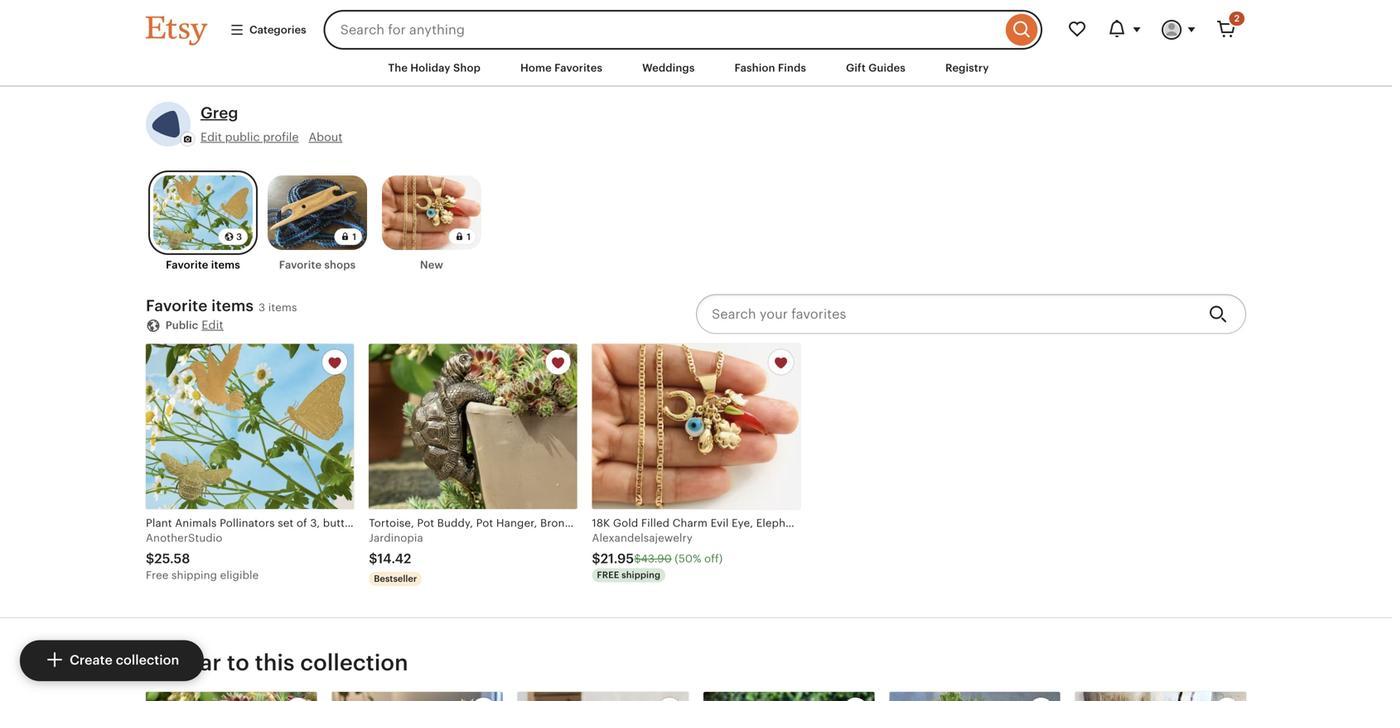 Task type: describe. For each thing, give the bounding box(es) containing it.
guides
[[869, 62, 906, 74]]

items for favorite items 3 items
[[211, 297, 254, 315]]

this
[[255, 650, 295, 676]]

free
[[597, 571, 619, 581]]

shops
[[324, 259, 356, 272]]

gift guides link
[[834, 53, 918, 83]]

home favorites
[[520, 62, 603, 74]]

favorite items 3 items
[[146, 297, 297, 315]]

fashion finds
[[735, 62, 806, 74]]

the holiday shop
[[388, 62, 481, 74]]

create collection
[[70, 654, 179, 668]]

greg
[[201, 104, 238, 122]]

categories button
[[217, 15, 319, 45]]

edit for edit public profile
[[201, 130, 222, 144]]

0 vertical spatial tortoise, pot buddy, pot hanger, bronze, coloured tortoise, gift boxed, tortoise ornament, garden and home, plant pot hanging, plant pot image
[[369, 344, 577, 509]]

shipping inside alexandelsajewelry $ 21.95 $ 43.90 (50% off) free shipping
[[622, 571, 661, 581]]

edit for edit
[[202, 318, 224, 332]]

favorite for favorite shops
[[279, 259, 322, 272]]

turtle / tortoise succulent planter - color change on angles | cactus planter | bonsai planter | succulent planter | cute planter gift image
[[889, 693, 1060, 702]]

anotherstudio
[[146, 532, 222, 545]]

menu bar containing the holiday shop
[[116, 50, 1276, 87]]

alexandelsajewelry
[[592, 532, 693, 545]]

$ for 14.42
[[369, 552, 377, 567]]

0 horizontal spatial tortoise, pot buddy, pot hanger, bronze, coloured tortoise, gift boxed, tortoise ornament, garden and home, plant pot hanging, plant pot image
[[146, 693, 317, 702]]

similar
[[146, 650, 222, 676]]

18k gold filled charm evil eye, elephant, clover necklace for good luck/18k gold filled cadena de buena suerte - p107 image
[[592, 344, 800, 509]]

to
[[227, 650, 249, 676]]

favorite for favorite items 3 items
[[146, 297, 208, 315]]

items for favorite items
[[211, 259, 240, 272]]

collection inside create collection button
[[116, 654, 179, 668]]

create collection button
[[20, 641, 204, 682]]

$ down alexandelsajewelry
[[634, 553, 641, 566]]

home favorites link
[[508, 53, 615, 83]]

edit public profile
[[201, 130, 299, 144]]

rain cloud plant stake. house plant decor. wire plant stake. plant decorations. home decor. cute home decoration. plant lovers gift idea. image
[[332, 693, 503, 702]]

25.58
[[154, 552, 190, 567]]

plant animals pollinators set of 3, butterfly, bumblebee and hummingbird cute plant decor image
[[146, 344, 354, 509]]

0 vertical spatial 3
[[236, 232, 242, 242]]

favorite shops
[[279, 259, 356, 272]]

free
[[146, 570, 169, 582]]

anotherstudio $ 25.58 free shipping eligible
[[146, 532, 259, 582]]

about button
[[309, 129, 343, 145]]

bestseller
[[374, 574, 417, 585]]

greg button
[[201, 102, 238, 124]]

Search your favorites text field
[[696, 294, 1196, 334]]

(50%
[[675, 553, 701, 566]]

gift guides
[[846, 62, 906, 74]]



Task type: locate. For each thing, give the bounding box(es) containing it.
favorite up favorite items 3 items
[[166, 259, 208, 272]]

about
[[309, 130, 343, 144]]

home
[[520, 62, 552, 74]]

items up edit button
[[211, 297, 254, 315]]

14.42
[[377, 552, 411, 567]]

items up favorite items 3 items
[[211, 259, 240, 272]]

2 link
[[1206, 10, 1246, 50]]

favorite left 'shops'
[[279, 259, 322, 272]]

shipping
[[172, 570, 217, 582], [622, 571, 661, 581]]

$ for 25.58
[[146, 552, 154, 567]]

edit button
[[202, 317, 224, 333]]

shop
[[453, 62, 481, 74]]

off)
[[704, 553, 723, 566]]

stormy dripping rain cloud + glow in the dark moon charm image
[[518, 693, 689, 702]]

categories
[[249, 24, 306, 36]]

$ up free
[[146, 552, 154, 567]]

edit public profile link
[[201, 129, 299, 145]]

favorite
[[166, 259, 208, 272], [279, 259, 322, 272], [146, 297, 208, 315]]

1 1 from the left
[[352, 232, 356, 242]]

None search field
[[324, 10, 1042, 50]]

$ inside jardinopia $ 14.42 bestseller
[[369, 552, 377, 567]]

$
[[146, 552, 154, 567], [369, 552, 377, 567], [592, 552, 601, 567], [634, 553, 641, 566]]

none search field inside "categories" banner
[[324, 10, 1042, 50]]

0 horizontal spatial 1
[[352, 232, 356, 242]]

favorites
[[554, 62, 603, 74]]

collection
[[300, 650, 408, 676], [116, 654, 179, 668]]

favorite up public
[[146, 297, 208, 315]]

1 vertical spatial 3
[[259, 302, 265, 314]]

3
[[236, 232, 242, 242], [259, 302, 265, 314]]

items
[[211, 259, 240, 272], [211, 297, 254, 315], [268, 302, 297, 314]]

shipping down '25.58'
[[172, 570, 217, 582]]

43.90
[[641, 553, 672, 566]]

jardinopia $ 14.42 bestseller
[[369, 532, 423, 585]]

items inside favorite items 3 items
[[268, 302, 297, 314]]

1 horizontal spatial collection
[[300, 650, 408, 676]]

collection right 'create'
[[116, 654, 179, 668]]

registry link
[[933, 53, 1001, 83]]

1 vertical spatial tortoise, pot buddy, pot hanger, bronze, coloured tortoise, gift boxed, tortoise ornament, garden and home, plant pot hanging, plant pot image
[[146, 693, 317, 702]]

public
[[165, 319, 198, 332]]

0 horizontal spatial 3
[[236, 232, 242, 242]]

plant friends bundles | terrarium figurines | cute glow in the dark plant accessory | plant and terrarium decoration image
[[704, 693, 874, 702]]

finds
[[778, 62, 806, 74]]

1 for new
[[467, 232, 471, 242]]

similar to this collection
[[146, 650, 408, 676]]

$ for 21.95
[[592, 552, 601, 567]]

gift
[[846, 62, 866, 74]]

menu bar
[[116, 50, 1276, 87]]

holiday
[[410, 62, 451, 74]]

the holiday shop link
[[376, 53, 493, 83]]

21.95
[[601, 552, 634, 567]]

edit down greg button
[[201, 130, 222, 144]]

2 1 from the left
[[467, 232, 471, 242]]

edit down favorite items 3 items
[[202, 318, 224, 332]]

profile
[[263, 130, 299, 144]]

shipping inside anotherstudio $ 25.58 free shipping eligible
[[172, 570, 217, 582]]

categories banner
[[116, 0, 1276, 50]]

1 horizontal spatial shipping
[[622, 571, 661, 581]]

favorite for favorite items
[[166, 259, 208, 272]]

items down favorite shops
[[268, 302, 297, 314]]

3 inside favorite items 3 items
[[259, 302, 265, 314]]

0 horizontal spatial collection
[[116, 654, 179, 668]]

fashion finds link
[[722, 53, 819, 83]]

the
[[388, 62, 408, 74]]

collection up rain cloud plant stake. house plant decor. wire plant stake. plant decorations. home decor. cute home decoration. plant lovers gift idea. image
[[300, 650, 408, 676]]

$ up bestseller
[[369, 552, 377, 567]]

shipping down 43.90
[[622, 571, 661, 581]]

1 horizontal spatial 1
[[467, 232, 471, 242]]

edit
[[201, 130, 222, 144], [202, 318, 224, 332]]

1 for favorite shops
[[352, 232, 356, 242]]

eligible
[[220, 570, 259, 582]]

turtle planter pot drainage optional, 3d printed planter, realistic turtle succulent planter, beachy coastal home decor, animal decor image
[[1075, 693, 1246, 702]]

alexandelsajewelry $ 21.95 $ 43.90 (50% off) free shipping
[[592, 532, 723, 581]]

favorite items
[[166, 259, 240, 272]]

create
[[70, 654, 113, 668]]

new
[[420, 259, 443, 272]]

1 horizontal spatial tortoise, pot buddy, pot hanger, bronze, coloured tortoise, gift boxed, tortoise ornament, garden and home, plant pot hanging, plant pot image
[[369, 344, 577, 509]]

1 vertical spatial edit
[[202, 318, 224, 332]]

2
[[1234, 13, 1240, 24]]

registry
[[945, 62, 989, 74]]

0 vertical spatial edit
[[201, 130, 222, 144]]

0 horizontal spatial shipping
[[172, 570, 217, 582]]

weddings link
[[630, 53, 707, 83]]

Search for anything text field
[[324, 10, 1002, 50]]

$ inside anotherstudio $ 25.58 free shipping eligible
[[146, 552, 154, 567]]

tortoise, pot buddy, pot hanger, bronze, coloured tortoise, gift boxed, tortoise ornament, garden and home, plant pot hanging, plant pot image
[[369, 344, 577, 509], [146, 693, 317, 702]]

public
[[225, 130, 260, 144]]

weddings
[[642, 62, 695, 74]]

$ up "free"
[[592, 552, 601, 567]]

1 horizontal spatial 3
[[259, 302, 265, 314]]

1
[[352, 232, 356, 242], [467, 232, 471, 242]]

fashion
[[735, 62, 775, 74]]

jardinopia
[[369, 532, 423, 545]]



Task type: vqa. For each thing, say whether or not it's contained in the screenshot.
Remove button
no



